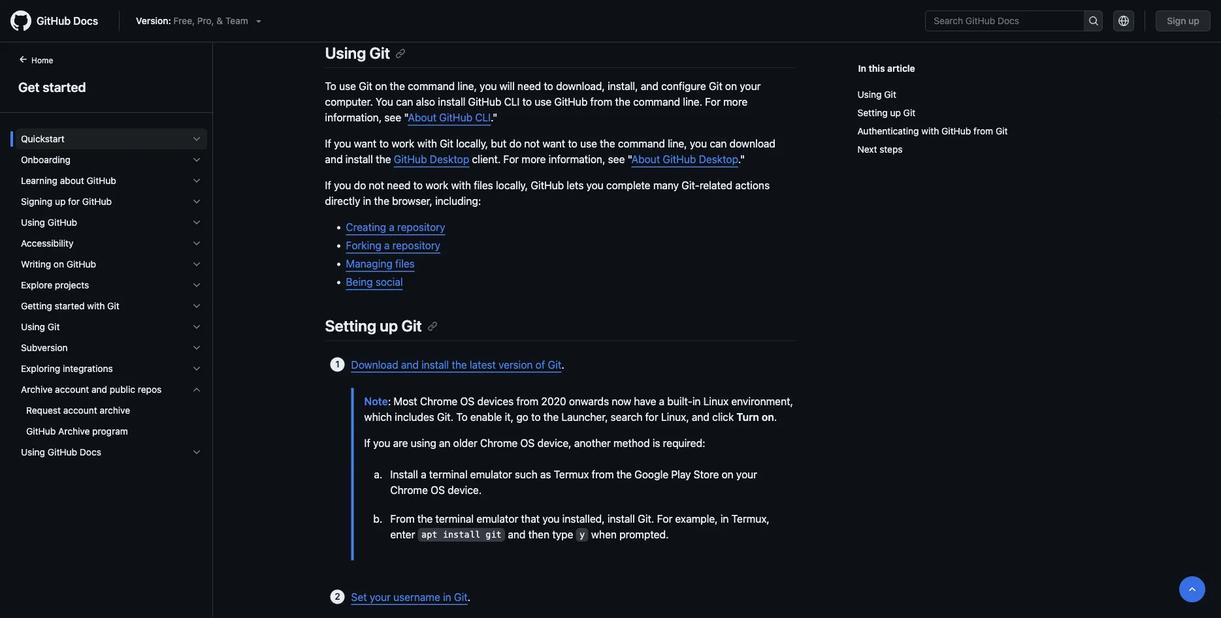 Task type: vqa. For each thing, say whether or not it's contained in the screenshot.
resolve within the You can resolve simple merge conflicts that involve competing line changes on GitHub, using the conflict editor.
no



Task type: locate. For each thing, give the bounding box(es) containing it.
it,
[[505, 411, 514, 423]]

cli up the client. at the top
[[475, 112, 491, 124]]

1 vertical spatial files
[[395, 258, 415, 270]]

you inside from the terminal emulator that you installed, install git. for example, in termux, enter
[[542, 513, 560, 525]]

0 horizontal spatial work
[[392, 138, 414, 150]]

command up complete at the top of page
[[618, 138, 665, 150]]

sign up
[[1167, 15, 1199, 26]]

0 vertical spatial if
[[325, 138, 331, 150]]

go
[[516, 411, 528, 423]]

install up when
[[607, 513, 635, 525]]

the inside from the terminal emulator that you installed, install git. for example, in termux, enter
[[417, 513, 433, 525]]

1 vertical spatial locally,
[[496, 179, 528, 192]]

sc 9kayk9 0 image for subversion
[[191, 343, 202, 353]]

if inside if you do not need to work with files locally, github lets you complete many git-related actions directly in the browser, including:
[[325, 179, 331, 192]]

sc 9kayk9 0 image inside onboarding dropdown button
[[191, 155, 202, 165]]

want down computer.
[[354, 138, 377, 150]]

sc 9kayk9 0 image inside writing on github dropdown button
[[191, 259, 202, 270]]

1 vertical spatial do
[[354, 179, 366, 192]]

repository down browser, in the left of the page
[[397, 221, 445, 234]]

0 vertical spatial work
[[392, 138, 414, 150]]

1 horizontal spatial information,
[[549, 153, 605, 166]]

onwards
[[569, 395, 609, 408]]

sc 9kayk9 0 image inside signing up for github dropdown button
[[191, 197, 202, 207]]

. down environment,
[[774, 411, 777, 423]]

work
[[392, 138, 414, 150], [426, 179, 448, 192]]

. right username
[[468, 591, 470, 604]]

1 archive account and public repos element from the top
[[10, 380, 212, 442]]

you up directly
[[334, 179, 351, 192]]

repository
[[397, 221, 445, 234], [392, 240, 440, 252]]

set your username in git link
[[351, 591, 468, 604]]

0 horizontal spatial archive
[[21, 384, 52, 395]]

see down you
[[384, 112, 401, 124]]

and inside if you want to work with git locally, but do not want to use the command line, you can download and install the
[[325, 153, 343, 166]]

account down the exploring integrations
[[55, 384, 89, 395]]

using down signing
[[21, 217, 45, 228]]

including:
[[435, 195, 481, 208]]

1 vertical spatial see
[[608, 153, 625, 166]]

quickstart
[[21, 134, 64, 144]]

more
[[723, 96, 748, 108], [522, 153, 546, 166]]

line,
[[458, 80, 477, 93], [668, 138, 687, 150]]

with
[[921, 126, 939, 137], [417, 138, 437, 150], [451, 179, 471, 192], [87, 301, 105, 312]]

1 horizontal spatial cli
[[504, 96, 520, 108]]

search image
[[1088, 16, 1099, 26]]

0 vertical spatial need
[[517, 80, 541, 93]]

1 desktop from the left
[[430, 153, 469, 166]]

Search GitHub Docs search field
[[926, 11, 1084, 31]]

see
[[384, 112, 401, 124], [608, 153, 625, 166]]

0 horizontal spatial can
[[396, 96, 413, 108]]

0 horizontal spatial .
[[468, 591, 470, 604]]

0 horizontal spatial about
[[408, 112, 436, 124]]

sc 9kayk9 0 image inside archive account and public repos dropdown button
[[191, 385, 202, 395]]

0 vertical spatial locally,
[[456, 138, 488, 150]]

sc 9kayk9 0 image inside explore projects dropdown button
[[191, 280, 202, 291]]

started inside dropdown button
[[55, 301, 85, 312]]

.
[[561, 359, 564, 371], [774, 411, 777, 423], [468, 591, 470, 604]]

0 horizontal spatial os
[[431, 484, 445, 496]]

sc 9kayk9 0 image inside exploring integrations dropdown button
[[191, 364, 202, 374]]

select language: current language is english image
[[1119, 16, 1129, 26]]

to inside : most chrome os devices from 2020 onwards now have a built-in linux environment, which includes git. to enable it, go to the launcher, search for linux, and click
[[456, 411, 468, 423]]

have
[[634, 395, 656, 408]]

not inside if you do not need to work with files locally, github lets you complete many git-related actions directly in the browser, including:
[[369, 179, 384, 192]]

1 horizontal spatial can
[[710, 138, 727, 150]]

0 vertical spatial about
[[408, 112, 436, 124]]

2 sc 9kayk9 0 image from the top
[[191, 218, 202, 228]]

os inside : most chrome os devices from 2020 onwards now have a built-in linux environment, which includes git. to enable it, go to the launcher, search for linux, and click
[[460, 395, 475, 408]]

files down the client. at the top
[[474, 179, 493, 192]]

0 vertical spatial git.
[[437, 411, 453, 423]]

0 horizontal spatial desktop
[[430, 153, 469, 166]]

the inside if you do not need to work with files locally, github lets you complete many git-related actions directly in the browser, including:
[[374, 195, 389, 208]]

sc 9kayk9 0 image for onboarding
[[191, 155, 202, 165]]

started down the home link
[[43, 79, 86, 94]]

1 vertical spatial can
[[710, 138, 727, 150]]

can inside if you want to work with git locally, but do not want to use the command line, you can download and install the
[[710, 138, 727, 150]]

desktop
[[430, 153, 469, 166], [699, 153, 738, 166]]

device,
[[537, 437, 571, 449]]

sc 9kayk9 0 image inside accessibility dropdown button
[[191, 238, 202, 249]]

the up apt
[[417, 513, 433, 525]]

using git
[[325, 44, 390, 62], [857, 89, 896, 100], [21, 322, 60, 333]]

account for archive
[[55, 384, 89, 395]]

to up github desktop client.  for more information, see " about github desktop ."
[[568, 138, 577, 150]]

setting up git link up the download
[[325, 317, 438, 335]]

accessibility
[[21, 238, 73, 249]]

more right line.
[[723, 96, 748, 108]]

sc 9kayk9 0 image inside learning about github dropdown button
[[191, 176, 202, 186]]

do inside if you do not need to work with files locally, github lets you complete many git-related actions directly in the browser, including:
[[354, 179, 366, 192]]

account for request
[[63, 405, 97, 416]]

to up if you want to work with git locally, but do not want to use the command line, you can download and install the
[[522, 96, 532, 108]]

sc 9kayk9 0 image for writing on github
[[191, 259, 202, 270]]

a right have at the right bottom of the page
[[659, 395, 665, 408]]

sc 9kayk9 0 image inside using github docs dropdown button
[[191, 448, 202, 458]]

see up complete at the top of page
[[608, 153, 625, 166]]

for inside from the terminal emulator that you installed, install git. for example, in termux, enter
[[657, 513, 672, 525]]

1 sc 9kayk9 0 image from the top
[[191, 134, 202, 144]]

in this article element
[[858, 61, 1109, 75]]

if you do not need to work with files locally, github lets you complete many git-related actions directly in the browser, including:
[[325, 179, 770, 208]]

need up browser, in the left of the page
[[387, 179, 411, 192]]

that
[[521, 513, 540, 525]]

1 horizontal spatial to
[[456, 411, 468, 423]]

0 vertical spatial "
[[404, 112, 408, 124]]

terminal inside from the terminal emulator that you installed, install git. for example, in termux, enter
[[435, 513, 474, 525]]

4 sc 9kayk9 0 image from the top
[[191, 301, 202, 312]]

2 horizontal spatial for
[[705, 96, 721, 108]]

2 sc 9kayk9 0 image from the top
[[191, 155, 202, 165]]

for up prompted.
[[657, 513, 672, 525]]

1 vertical spatial for
[[645, 411, 658, 423]]

0 vertical spatial using git link
[[325, 44, 406, 62]]

1 horizontal spatial for
[[645, 411, 658, 423]]

0 horizontal spatial locally,
[[456, 138, 488, 150]]

1 vertical spatial ."
[[738, 153, 745, 166]]

the inside : most chrome os devices from 2020 onwards now have a built-in linux environment, which includes git. to enable it, go to the launcher, search for linux, and click
[[543, 411, 559, 423]]

and
[[641, 80, 658, 93], [325, 153, 343, 166], [401, 359, 419, 371], [91, 384, 107, 395], [692, 411, 710, 423], [508, 528, 526, 541]]

username
[[393, 591, 440, 604]]

using git down getting
[[21, 322, 60, 333]]

os up enable
[[460, 395, 475, 408]]

apt
[[421, 530, 437, 541]]

0 vertical spatial for
[[705, 96, 721, 108]]

home
[[31, 56, 53, 65]]

archive
[[100, 405, 130, 416]]

" up github desktop link
[[404, 112, 408, 124]]

can inside to use git on the command line, you will need to download, install, and configure git on your computer. you can also install github cli to use github from the command line. for more information, see "
[[396, 96, 413, 108]]

1 vertical spatial setting up git
[[325, 317, 422, 335]]

chrome inside install a terminal emulator such as termux from the google play store on your chrome os device.
[[390, 484, 428, 496]]

1 horizontal spatial git.
[[638, 513, 654, 525]]

2 horizontal spatial .
[[774, 411, 777, 423]]

using down request
[[21, 447, 45, 458]]

to left enable
[[456, 411, 468, 423]]

using down getting
[[21, 322, 45, 333]]

using git link up computer.
[[325, 44, 406, 62]]

request account archive
[[26, 405, 130, 416]]

. right of
[[561, 359, 564, 371]]

2 horizontal spatial use
[[580, 138, 597, 150]]

" inside to use git on the command line, you will need to download, install, and configure git on your computer. you can also install github cli to use github from the command line. for more information, see "
[[404, 112, 408, 124]]

git down social
[[401, 317, 422, 335]]

the left google
[[616, 468, 632, 481]]

0 horizontal spatial for
[[503, 153, 519, 166]]

github down will
[[468, 96, 501, 108]]

if down computer.
[[325, 138, 331, 150]]

0 vertical spatial chrome
[[420, 395, 458, 408]]

3 sc 9kayk9 0 image from the top
[[191, 176, 202, 186]]

about github cli link
[[408, 112, 491, 124]]

from
[[590, 96, 612, 108], [974, 126, 993, 137], [516, 395, 538, 408], [592, 468, 614, 481]]

2 vertical spatial os
[[431, 484, 445, 496]]

want up github desktop client.  for more information, see " about github desktop ."
[[542, 138, 565, 150]]

0 vertical spatial can
[[396, 96, 413, 108]]

terminal inside install a terminal emulator such as termux from the google play store on your chrome os device.
[[429, 468, 467, 481]]

do inside if you want to work with git locally, but do not want to use the command line, you can download and install the
[[509, 138, 522, 150]]

0 vertical spatial line,
[[458, 80, 477, 93]]

0 vertical spatial cli
[[504, 96, 520, 108]]

if for if you are using an older chrome os device, another method is required:
[[364, 437, 370, 449]]

work up including:
[[426, 179, 448, 192]]

version:
[[136, 15, 171, 26]]

github up next steps link
[[941, 126, 971, 137]]

started down the projects
[[55, 301, 85, 312]]

4 sc 9kayk9 0 image from the top
[[191, 238, 202, 249]]

to up computer.
[[325, 80, 336, 93]]

do up directly
[[354, 179, 366, 192]]

1 horizontal spatial os
[[460, 395, 475, 408]]

line, up the about github cli ."
[[458, 80, 477, 93]]

if inside if you want to work with git locally, but do not want to use the command line, you can download and install the
[[325, 138, 331, 150]]

using github
[[21, 217, 77, 228]]

git. inside : most chrome os devices from 2020 onwards now have a built-in linux environment, which includes git. to enable it, go to the launcher, search for linux, and click
[[437, 411, 453, 423]]

most
[[394, 395, 417, 408]]

." up 'but'
[[491, 112, 497, 124]]

a inside install a terminal emulator such as termux from the google play store on your chrome os device.
[[421, 468, 426, 481]]

install
[[438, 96, 465, 108], [345, 153, 373, 166], [421, 359, 449, 371], [607, 513, 635, 525], [443, 530, 480, 541]]

the left 'latest'
[[452, 359, 467, 371]]

docs
[[73, 15, 98, 27], [80, 447, 101, 458]]

8 sc 9kayk9 0 image from the top
[[191, 448, 202, 458]]

to use git on the command line, you will need to download, install, and configure git on your computer. you can also install github cli to use github from the command line. for more information, see "
[[325, 80, 761, 124]]

archive account and public repos element
[[10, 380, 212, 442], [10, 400, 212, 442]]

0 vertical spatial files
[[474, 179, 493, 192]]

sc 9kayk9 0 image
[[191, 197, 202, 207], [191, 218, 202, 228], [191, 259, 202, 270], [191, 301, 202, 312], [191, 364, 202, 374], [191, 385, 202, 395]]

to
[[325, 80, 336, 93], [456, 411, 468, 423]]

sc 9kayk9 0 image inside using github dropdown button
[[191, 218, 202, 228]]

setting down being
[[325, 317, 376, 335]]

command up also
[[408, 80, 455, 93]]

1 vertical spatial use
[[535, 96, 552, 108]]

about up complete at the top of page
[[632, 153, 660, 166]]

can
[[396, 96, 413, 108], [710, 138, 727, 150]]

command down configure
[[633, 96, 680, 108]]

1 vertical spatial setting up git link
[[325, 317, 438, 335]]

0 horizontal spatial using git link
[[325, 44, 406, 62]]

0 horizontal spatial to
[[325, 80, 336, 93]]

1 vertical spatial terminal
[[435, 513, 474, 525]]

: most chrome os devices from 2020 onwards now have a built-in linux environment, which includes git. to enable it, go to the launcher, search for linux, and click
[[364, 395, 793, 423]]

1 horizontal spatial ."
[[738, 153, 745, 166]]

0 horizontal spatial more
[[522, 153, 546, 166]]

and inside to use git on the command line, you will need to download, install, and configure git on your computer. you can also install github cli to use github from the command line. for more information, see "
[[641, 80, 658, 93]]

forking
[[346, 240, 381, 252]]

account up github archive program at the bottom left of page
[[63, 405, 97, 416]]

to inside if you do not need to work with files locally, github lets you complete many git-related actions directly in the browser, including:
[[413, 179, 423, 192]]

cli inside to use git on the command line, you will need to download, install, and configure git on your computer. you can also install github cli to use github from the command line. for more information, see "
[[504, 96, 520, 108]]

started
[[43, 79, 86, 94], [55, 301, 85, 312]]

7 sc 9kayk9 0 image from the top
[[191, 343, 202, 353]]

0 vertical spatial do
[[509, 138, 522, 150]]

setting up authenticating
[[857, 107, 888, 118]]

chrome up includes
[[420, 395, 458, 408]]

1 vertical spatial using git link
[[857, 86, 1104, 104]]

1 horizontal spatial work
[[426, 179, 448, 192]]

want
[[354, 138, 377, 150], [542, 138, 565, 150]]

sc 9kayk9 0 image inside getting started with git dropdown button
[[191, 301, 202, 312]]

archive account and public repos button
[[16, 380, 207, 400]]

configure
[[661, 80, 706, 93]]

you
[[376, 96, 393, 108]]

emulator inside install a terminal emulator such as termux from the google play store on your chrome os device.
[[470, 468, 512, 481]]

1 horizontal spatial files
[[474, 179, 493, 192]]

y
[[580, 530, 585, 541]]

git up authenticating
[[903, 107, 915, 118]]

account inside "link"
[[63, 405, 97, 416]]

many
[[653, 179, 679, 192]]

using inside dropdown button
[[21, 447, 45, 458]]

2 horizontal spatial using git
[[857, 89, 896, 100]]

in left termux,
[[721, 513, 729, 525]]

to up browser, in the left of the page
[[413, 179, 423, 192]]

1 horizontal spatial need
[[517, 80, 541, 93]]

git up computer.
[[359, 80, 372, 93]]

repository down the 'creating a repository' link
[[392, 240, 440, 252]]

in inside if you do not need to work with files locally, github lets you complete many git-related actions directly in the browser, including:
[[363, 195, 371, 208]]

need right will
[[517, 80, 541, 93]]

not up creating
[[369, 179, 384, 192]]

account inside dropdown button
[[55, 384, 89, 395]]

next steps
[[857, 144, 903, 155]]

github
[[37, 15, 71, 27], [468, 96, 501, 108], [554, 96, 588, 108], [439, 112, 472, 124], [941, 126, 971, 137], [394, 153, 427, 166], [663, 153, 696, 166], [87, 175, 116, 186], [531, 179, 564, 192], [82, 196, 112, 207], [48, 217, 77, 228], [67, 259, 96, 270], [26, 426, 56, 437], [48, 447, 77, 458]]

your right store
[[736, 468, 757, 481]]

2 vertical spatial chrome
[[390, 484, 428, 496]]

do
[[509, 138, 522, 150], [354, 179, 366, 192]]

None search field
[[925, 10, 1103, 31]]

3 sc 9kayk9 0 image from the top
[[191, 259, 202, 270]]

started for get
[[43, 79, 86, 94]]

for inside : most chrome os devices from 2020 onwards now have a built-in linux environment, which includes git. to enable it, go to the launcher, search for linux, and click
[[645, 411, 658, 423]]

1 vertical spatial started
[[55, 301, 85, 312]]

if for if you do not need to work with files locally, github lets you complete many git-related actions directly in the browser, including:
[[325, 179, 331, 192]]

you down computer.
[[334, 138, 351, 150]]

click
[[712, 411, 734, 423]]

0 horizontal spatial not
[[369, 179, 384, 192]]

0 horizontal spatial for
[[68, 196, 80, 207]]

0 horizontal spatial cli
[[475, 112, 491, 124]]

1 vertical spatial command
[[633, 96, 680, 108]]

sc 9kayk9 0 image inside 'quickstart' dropdown button
[[191, 134, 202, 144]]

your inside to use git on the command line, you will need to download, install, and configure git on your computer. you can also install github cli to use github from the command line. for more information, see "
[[740, 80, 761, 93]]

1 vertical spatial about
[[632, 153, 660, 166]]

with inside dropdown button
[[87, 301, 105, 312]]

use up if you want to work with git locally, but do not want to use the command line, you can download and install the
[[535, 96, 552, 108]]

with down explore projects dropdown button
[[87, 301, 105, 312]]

sc 9kayk9 0 image for quickstart
[[191, 134, 202, 144]]

0 vertical spatial ."
[[491, 112, 497, 124]]

sc 9kayk9 0 image for getting started with git
[[191, 301, 202, 312]]

6 sc 9kayk9 0 image from the top
[[191, 385, 202, 395]]

1 horizontal spatial use
[[535, 96, 552, 108]]

repos
[[138, 384, 162, 395]]

can left the download
[[710, 138, 727, 150]]

0 horizontal spatial "
[[404, 112, 408, 124]]

5 sc 9kayk9 0 image from the top
[[191, 280, 202, 291]]

1 vertical spatial emulator
[[476, 513, 518, 525]]

work inside if you do not need to work with files locally, github lets you complete many git-related actions directly in the browser, including:
[[426, 179, 448, 192]]

home link
[[13, 54, 74, 67]]

0 vertical spatial for
[[68, 196, 80, 207]]

desktop up related
[[699, 153, 738, 166]]

and inside : most chrome os devices from 2020 onwards now have a built-in linux environment, which includes git. to enable it, go to the launcher, search for linux, and click
[[692, 411, 710, 423]]

1 vertical spatial line,
[[668, 138, 687, 150]]

use
[[339, 80, 356, 93], [535, 96, 552, 108], [580, 138, 597, 150]]

you
[[480, 80, 497, 93], [334, 138, 351, 150], [690, 138, 707, 150], [334, 179, 351, 192], [586, 179, 604, 192], [373, 437, 390, 449], [542, 513, 560, 525]]

install left git
[[443, 530, 480, 541]]

the down the 2020
[[543, 411, 559, 423]]

projects
[[55, 280, 89, 291]]

1 vertical spatial git.
[[638, 513, 654, 525]]

up inside dropdown button
[[55, 196, 66, 207]]

type
[[552, 528, 573, 541]]

command
[[408, 80, 455, 93], [633, 96, 680, 108], [618, 138, 665, 150]]

learning about github button
[[16, 171, 207, 191]]

started for getting
[[55, 301, 85, 312]]

request account archive link
[[16, 400, 207, 421]]

git up next steps link
[[996, 126, 1008, 137]]

you inside to use git on the command line, you will need to download, install, and configure git on your computer. you can also install github cli to use github from the command line. for more information, see "
[[480, 80, 497, 93]]

."
[[491, 112, 497, 124], [738, 153, 745, 166]]

use inside if you want to work with git locally, but do not want to use the command line, you can download and install the
[[580, 138, 597, 150]]

termux,
[[732, 513, 770, 525]]

terminal for a
[[429, 468, 467, 481]]

use up github desktop client.  for more information, see " about github desktop ."
[[580, 138, 597, 150]]

another
[[574, 437, 611, 449]]

0 vertical spatial see
[[384, 112, 401, 124]]

." down the download
[[738, 153, 745, 166]]

0 vertical spatial account
[[55, 384, 89, 395]]

install a terminal emulator such as termux from the google play store on your chrome os device.
[[390, 468, 757, 496]]

1 vertical spatial to
[[456, 411, 468, 423]]

tooltip
[[1179, 577, 1205, 603]]

1 sc 9kayk9 0 image from the top
[[191, 197, 202, 207]]

with up including:
[[451, 179, 471, 192]]

1 horizontal spatial want
[[542, 138, 565, 150]]

" up complete at the top of page
[[628, 153, 632, 166]]

0 horizontal spatial using git
[[21, 322, 60, 333]]

and up directly
[[325, 153, 343, 166]]

using github docs
[[21, 447, 101, 458]]

files
[[474, 179, 493, 192], [395, 258, 415, 270]]

and inside dropdown button
[[91, 384, 107, 395]]

1 horizontal spatial not
[[524, 138, 540, 150]]

the up you
[[390, 80, 405, 93]]

5 sc 9kayk9 0 image from the top
[[191, 364, 202, 374]]

complete
[[606, 179, 650, 192]]

0 vertical spatial use
[[339, 80, 356, 93]]

terminal up device.
[[429, 468, 467, 481]]

1 horizontal spatial desktop
[[699, 153, 738, 166]]

locally, up the client. at the top
[[456, 138, 488, 150]]

archive down request account archive
[[58, 426, 90, 437]]

for right line.
[[705, 96, 721, 108]]

subversion
[[21, 343, 68, 353]]

exploring integrations
[[21, 364, 113, 374]]

1 horizontal spatial for
[[657, 513, 672, 525]]

1 horizontal spatial locally,
[[496, 179, 528, 192]]

6 sc 9kayk9 0 image from the top
[[191, 322, 202, 333]]

from down download,
[[590, 96, 612, 108]]

emulator inside from the terminal emulator that you installed, install git. for example, in termux, enter
[[476, 513, 518, 525]]

github docs link
[[10, 10, 109, 31]]

archive down exploring
[[21, 384, 52, 395]]

authenticating with github from git link
[[857, 122, 1104, 140]]

emulator up git
[[476, 513, 518, 525]]

1 horizontal spatial do
[[509, 138, 522, 150]]

2 vertical spatial if
[[364, 437, 370, 449]]

github archive program link
[[16, 421, 207, 442]]

sc 9kayk9 0 image inside using git dropdown button
[[191, 322, 202, 333]]

are
[[393, 437, 408, 449]]

sc 9kayk9 0 image for using github
[[191, 218, 202, 228]]

in left "linux"
[[692, 395, 701, 408]]

sc 9kayk9 0 image inside subversion dropdown button
[[191, 343, 202, 353]]

git
[[369, 44, 390, 62], [359, 80, 372, 93], [709, 80, 722, 93], [884, 89, 896, 100], [903, 107, 915, 118], [996, 126, 1008, 137], [440, 138, 453, 150], [107, 301, 119, 312], [401, 317, 422, 335], [48, 322, 60, 333], [548, 359, 561, 371], [454, 591, 468, 604]]

2 archive account and public repos element from the top
[[10, 400, 212, 442]]

1 vertical spatial chrome
[[480, 437, 518, 449]]

on
[[375, 80, 387, 93], [725, 80, 737, 93], [54, 259, 64, 270], [762, 411, 774, 423], [722, 468, 734, 481]]

1 horizontal spatial more
[[723, 96, 748, 108]]

1 vertical spatial more
[[522, 153, 546, 166]]

forking a repository link
[[346, 240, 440, 252]]

1 vertical spatial docs
[[80, 447, 101, 458]]

from the terminal emulator that you installed, install git. for example, in termux, enter
[[390, 513, 770, 541]]

git inside if you want to work with git locally, but do not want to use the command line, you can download and install the
[[440, 138, 453, 150]]

0 vertical spatial setting
[[857, 107, 888, 118]]

to down you
[[379, 138, 389, 150]]

locally, down the client. at the top
[[496, 179, 528, 192]]

onboarding
[[21, 155, 71, 165]]

sc 9kayk9 0 image
[[191, 134, 202, 144], [191, 155, 202, 165], [191, 176, 202, 186], [191, 238, 202, 249], [191, 280, 202, 291], [191, 322, 202, 333], [191, 343, 202, 353], [191, 448, 202, 458]]

for inside to use git on the command line, you will need to download, install, and configure git on your computer. you can also install github cli to use github from the command line. for more information, see "
[[705, 96, 721, 108]]

git. inside from the terminal emulator that you installed, install git. for example, in termux, enter
[[638, 513, 654, 525]]

0 vertical spatial os
[[460, 395, 475, 408]]

learning
[[21, 175, 57, 186]]

files inside if you do not need to work with files locally, github lets you complete many git-related actions directly in the browser, including:
[[474, 179, 493, 192]]

in right directly
[[363, 195, 371, 208]]

docs inside dropdown button
[[80, 447, 101, 458]]

0 vertical spatial your
[[740, 80, 761, 93]]

sign up link
[[1156, 10, 1211, 31]]

line, up about github desktop link
[[668, 138, 687, 150]]

2 horizontal spatial os
[[520, 437, 535, 449]]



Task type: describe. For each thing, give the bounding box(es) containing it.
for inside dropdown button
[[68, 196, 80, 207]]

signing up for github
[[21, 196, 112, 207]]

get started link
[[16, 77, 197, 97]]

signing
[[21, 196, 52, 207]]

sc 9kayk9 0 image for using github docs
[[191, 448, 202, 458]]

about github cli ."
[[408, 112, 497, 124]]

related
[[700, 179, 733, 192]]

github down learning about github dropdown button
[[82, 196, 112, 207]]

see inside to use git on the command line, you will need to download, install, and configure git on your computer. you can also install github cli to use github from the command line. for more information, see "
[[384, 112, 401, 124]]

sc 9kayk9 0 image for using git
[[191, 322, 202, 333]]

prompted.
[[619, 528, 669, 541]]

git inside dropdown button
[[107, 301, 119, 312]]

work inside if you want to work with git locally, but do not want to use the command line, you can download and install the
[[392, 138, 414, 150]]

1 horizontal spatial using git
[[325, 44, 390, 62]]

1 horizontal spatial setting up git
[[857, 107, 915, 118]]

directly
[[325, 195, 360, 208]]

files inside creating a repository forking a repository managing files being social
[[395, 258, 415, 270]]

install inside the apt install git and then type y when prompted.
[[443, 530, 480, 541]]

with inside if you do not need to work with files locally, github lets you complete many git-related actions directly in the browser, including:
[[451, 179, 471, 192]]

scroll to top image
[[1187, 585, 1198, 595]]

an
[[439, 437, 450, 449]]

github up 'home'
[[37, 15, 71, 27]]

the up github desktop client.  for more information, see " about github desktop ."
[[600, 138, 615, 150]]

os inside install a terminal emulator such as termux from the google play store on your chrome os device.
[[431, 484, 445, 496]]

2 vertical spatial .
[[468, 591, 470, 604]]

to inside to use git on the command line, you will need to download, install, and configure git on your computer. you can also install github cli to use github from the command line. for more information, see "
[[325, 80, 336, 93]]

1 horizontal spatial see
[[608, 153, 625, 166]]

the down install,
[[615, 96, 630, 108]]

to inside : most chrome os devices from 2020 onwards now have a built-in linux environment, which includes git. to enable it, go to the launcher, search for linux, and click
[[531, 411, 541, 423]]

terminal for the
[[435, 513, 474, 525]]

now
[[612, 395, 631, 408]]

a inside : most chrome os devices from 2020 onwards now have a built-in linux environment, which includes git. to enable it, go to the launcher, search for linux, and click
[[659, 395, 665, 408]]

up up authenticating
[[890, 107, 901, 118]]

with right authenticating
[[921, 126, 939, 137]]

older
[[453, 437, 477, 449]]

emulator for that
[[476, 513, 518, 525]]

github inside if you do not need to work with files locally, github lets you complete many git-related actions directly in the browser, including:
[[531, 179, 564, 192]]

in inside from the terminal emulator that you installed, install git. for example, in termux, enter
[[721, 513, 729, 525]]

and right the download
[[401, 359, 419, 371]]

1 want from the left
[[354, 138, 377, 150]]

emulator for such
[[470, 468, 512, 481]]

download
[[351, 359, 398, 371]]

using up computer.
[[325, 44, 366, 62]]

linux
[[703, 395, 729, 408]]

github down github archive program at the bottom left of page
[[48, 447, 77, 458]]

enter
[[390, 528, 415, 541]]

version
[[499, 359, 533, 371]]

client.
[[472, 153, 501, 166]]

getting started with git button
[[16, 296, 207, 317]]

you left are
[[373, 437, 390, 449]]

0 horizontal spatial ."
[[491, 112, 497, 124]]

sc 9kayk9 0 image for archive account and public repos
[[191, 385, 202, 395]]

github up git-
[[663, 153, 696, 166]]

1 vertical spatial information,
[[549, 153, 605, 166]]

from up next steps link
[[974, 126, 993, 137]]

not inside if you want to work with git locally, but do not want to use the command line, you can download and install the
[[524, 138, 540, 150]]

information, inside to use git on the command line, you will need to download, install, and configure git on your computer. you can also install github cli to use github from the command line. for more information, see "
[[325, 112, 382, 124]]

github down download,
[[554, 96, 588, 108]]

1 vertical spatial repository
[[392, 240, 440, 252]]

0 vertical spatial command
[[408, 80, 455, 93]]

request
[[26, 405, 61, 416]]

1 horizontal spatial using git link
[[857, 86, 1104, 104]]

using for using github docs dropdown button
[[21, 447, 45, 458]]

team
[[225, 15, 248, 26]]

0 horizontal spatial use
[[339, 80, 356, 93]]

github down request
[[26, 426, 56, 437]]

explore
[[21, 280, 52, 291]]

install inside to use git on the command line, you will need to download, install, and configure git on your computer. you can also install github cli to use github from the command line. for more information, see "
[[438, 96, 465, 108]]

git down in this article
[[884, 89, 896, 100]]

using github button
[[16, 212, 207, 233]]

get started element
[[0, 53, 213, 617]]

0 vertical spatial docs
[[73, 15, 98, 27]]

pro,
[[197, 15, 214, 26]]

getting
[[21, 301, 52, 312]]

2 want from the left
[[542, 138, 565, 150]]

you right lets
[[586, 179, 604, 192]]

version: free, pro, & team
[[136, 15, 248, 26]]

:
[[388, 395, 391, 408]]

also
[[416, 96, 435, 108]]

0 horizontal spatial setting
[[325, 317, 376, 335]]

being
[[346, 276, 373, 289]]

this
[[869, 63, 885, 73]]

install,
[[608, 80, 638, 93]]

archive account and public repos element containing archive account and public repos
[[10, 380, 212, 442]]

store
[[694, 468, 719, 481]]

next steps link
[[857, 140, 1104, 159]]

steps
[[880, 144, 903, 155]]

get
[[18, 79, 40, 94]]

you up about github desktop link
[[690, 138, 707, 150]]

in this article
[[858, 63, 915, 73]]

install left 'latest'
[[421, 359, 449, 371]]

from inside to use git on the command line, you will need to download, install, and configure git on your computer. you can also install github cli to use github from the command line. for more information, see "
[[590, 96, 612, 108]]

and down that
[[508, 528, 526, 541]]

0 vertical spatial repository
[[397, 221, 445, 234]]

authenticating with github from git
[[857, 126, 1008, 137]]

your inside install a terminal emulator such as termux from the google play store on your chrome os device.
[[736, 468, 757, 481]]

example,
[[675, 513, 718, 525]]

download and install the latest version of git .
[[351, 359, 564, 371]]

locally, inside if you do not need to work with files locally, github lets you complete many git-related actions directly in the browser, including:
[[496, 179, 528, 192]]

to left download,
[[544, 80, 553, 93]]

the inside install a terminal emulator such as termux from the google play store on your chrome os device.
[[616, 468, 632, 481]]

on up you
[[375, 80, 387, 93]]

using git inside using git dropdown button
[[21, 322, 60, 333]]

onboarding button
[[16, 150, 207, 171]]

sc 9kayk9 0 image for explore projects
[[191, 280, 202, 291]]

devices
[[477, 395, 514, 408]]

launcher,
[[561, 411, 608, 423]]

writing on github
[[21, 259, 96, 270]]

actions
[[735, 179, 770, 192]]

github inside dropdown button
[[48, 217, 77, 228]]

1 vertical spatial os
[[520, 437, 535, 449]]

when
[[591, 528, 617, 541]]

line, inside if you want to work with git locally, but do not want to use the command line, you can download and install the
[[668, 138, 687, 150]]

0 vertical spatial .
[[561, 359, 564, 371]]

quickstart button
[[16, 129, 207, 150]]

1 vertical spatial for
[[503, 153, 519, 166]]

command inside if you want to work with git locally, but do not want to use the command line, you can download and install the
[[618, 138, 665, 150]]

as
[[540, 468, 551, 481]]

using github docs button
[[16, 442, 207, 463]]

on down environment,
[[762, 411, 774, 423]]

github archive program
[[26, 426, 128, 437]]

chrome inside : most chrome os devices from 2020 onwards now have a built-in linux environment, which includes git. to enable it, go to the launcher, search for linux, and click
[[420, 395, 458, 408]]

a up forking a repository link
[[389, 221, 394, 234]]

turn on .
[[737, 411, 777, 423]]

from inside install a terminal emulator such as termux from the google play store on your chrome os device.
[[592, 468, 614, 481]]

if for if you want to work with git locally, but do not want to use the command line, you can download and install the
[[325, 138, 331, 150]]

sign
[[1167, 15, 1186, 26]]

triangle down image
[[253, 16, 264, 26]]

the left github desktop link
[[376, 153, 391, 166]]

github up browser, in the left of the page
[[394, 153, 427, 166]]

on right configure
[[725, 80, 737, 93]]

up up the download
[[380, 317, 398, 335]]

install inside from the terminal emulator that you installed, install git. for example, in termux, enter
[[607, 513, 635, 525]]

github up github desktop link
[[439, 112, 472, 124]]

but
[[491, 138, 507, 150]]

enable
[[470, 411, 502, 423]]

github desktop link
[[394, 153, 469, 166]]

subversion button
[[16, 338, 207, 359]]

computer.
[[325, 96, 373, 108]]

writing
[[21, 259, 51, 270]]

social
[[376, 276, 403, 289]]

sc 9kayk9 0 image for learning about github
[[191, 176, 202, 186]]

2 vertical spatial your
[[370, 591, 391, 604]]

1 vertical spatial .
[[774, 411, 777, 423]]

sc 9kayk9 0 image for exploring integrations
[[191, 364, 202, 374]]

0 vertical spatial setting up git link
[[857, 104, 1104, 122]]

google
[[634, 468, 668, 481]]

latest
[[470, 359, 496, 371]]

from inside : most chrome os devices from 2020 onwards now have a built-in linux environment, which includes git. to enable it, go to the launcher, search for linux, and click
[[516, 395, 538, 408]]

using for using git dropdown button
[[21, 322, 45, 333]]

integrations
[[63, 364, 113, 374]]

1 horizontal spatial archive
[[58, 426, 90, 437]]

with inside if you want to work with git locally, but do not want to use the command line, you can download and install the
[[417, 138, 437, 150]]

2 desktop from the left
[[699, 153, 738, 166]]

1 vertical spatial cli
[[475, 112, 491, 124]]

using for using github dropdown button
[[21, 217, 45, 228]]

apt install git and then type y when prompted.
[[421, 528, 669, 541]]

git right of
[[548, 359, 561, 371]]

need inside to use git on the command line, you will need to download, install, and configure git on your computer. you can also install github cli to use github from the command line. for more information, see "
[[517, 80, 541, 93]]

from
[[390, 513, 415, 525]]

git right configure
[[709, 80, 722, 93]]

authenticating
[[857, 126, 919, 137]]

creating a repository forking a repository managing files being social
[[346, 221, 445, 289]]

install inside if you want to work with git locally, but do not want to use the command line, you can download and install the
[[345, 153, 373, 166]]

using down this
[[857, 89, 882, 100]]

exploring integrations button
[[16, 359, 207, 380]]

sc 9kayk9 0 image for signing up for github
[[191, 197, 202, 207]]

signing up for github button
[[16, 191, 207, 212]]

locally, inside if you want to work with git locally, but do not want to use the command line, you can download and install the
[[456, 138, 488, 150]]

up right sign
[[1188, 15, 1199, 26]]

archive inside dropdown button
[[21, 384, 52, 395]]

0 horizontal spatial setting up git link
[[325, 317, 438, 335]]

git up you
[[369, 44, 390, 62]]

in inside : most chrome os devices from 2020 onwards now have a built-in linux environment, which includes git. to enable it, go to the launcher, search for linux, and click
[[692, 395, 701, 408]]

1 horizontal spatial about
[[632, 153, 660, 166]]

sc 9kayk9 0 image for accessibility
[[191, 238, 202, 249]]

1 vertical spatial "
[[628, 153, 632, 166]]

need inside if you do not need to work with files locally, github lets you complete many git-related actions directly in the browser, including:
[[387, 179, 411, 192]]

note
[[364, 395, 388, 408]]

get started
[[18, 79, 86, 94]]

archive account and public repos
[[21, 384, 162, 395]]

set your username in git .
[[351, 591, 470, 604]]

on inside install a terminal emulator such as termux from the google play store on your chrome os device.
[[722, 468, 734, 481]]

next
[[857, 144, 877, 155]]

managing files link
[[346, 258, 415, 270]]

git right username
[[454, 591, 468, 604]]

github down onboarding dropdown button
[[87, 175, 116, 186]]

on inside dropdown button
[[54, 259, 64, 270]]

which
[[364, 411, 392, 423]]

program
[[92, 426, 128, 437]]

more inside to use git on the command line, you will need to download, install, and configure git on your computer. you can also install github cli to use github from the command line. for more information, see "
[[723, 96, 748, 108]]

if you are using an older chrome os device, another method is required:
[[364, 437, 705, 449]]

archive account and public repos element containing request account archive
[[10, 400, 212, 442]]

in right username
[[443, 591, 451, 604]]

a up managing files link
[[384, 240, 390, 252]]

writing on github button
[[16, 254, 207, 275]]

quickstart element
[[10, 129, 212, 150]]

download and install the latest version of git link
[[351, 359, 561, 371]]

line, inside to use git on the command line, you will need to download, install, and configure git on your computer. you can also install github cli to use github from the command line. for more information, see "
[[458, 80, 477, 93]]

device.
[[448, 484, 482, 496]]

github up the projects
[[67, 259, 96, 270]]

download
[[730, 138, 775, 150]]

1 horizontal spatial setting
[[857, 107, 888, 118]]

git inside dropdown button
[[48, 322, 60, 333]]

explore projects button
[[16, 275, 207, 296]]

of
[[536, 359, 545, 371]]

free,
[[174, 15, 195, 26]]



